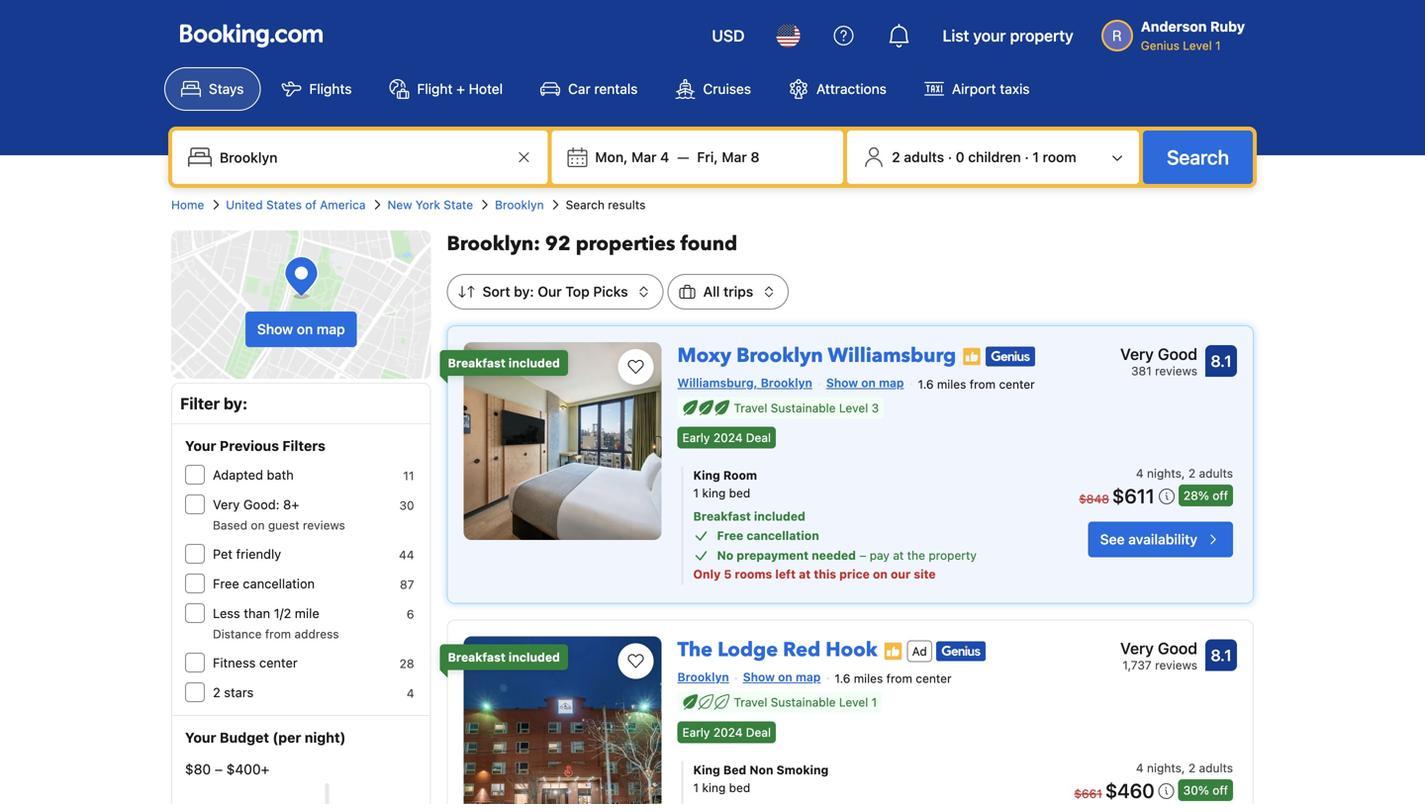 Task type: vqa. For each thing, say whether or not it's contained in the screenshot.
progress bar
no



Task type: locate. For each thing, give the bounding box(es) containing it.
,
[[1182, 467, 1186, 481], [1182, 762, 1186, 775]]

2 vertical spatial show
[[743, 671, 775, 685]]

1 breakfast included from the top
[[448, 356, 560, 370]]

adults for $460
[[1199, 762, 1234, 775]]

king left room
[[694, 469, 721, 483]]

$611
[[1113, 485, 1155, 508]]

4 nights , 2 adults for $611
[[1136, 467, 1234, 481]]

0 vertical spatial included
[[509, 356, 560, 370]]

2 very good element from the top
[[1121, 637, 1198, 661]]

0 vertical spatial king
[[694, 469, 721, 483]]

your up $80
[[185, 730, 216, 746]]

1 vertical spatial free
[[213, 577, 239, 592]]

2 8.1 from the top
[[1211, 647, 1232, 665]]

search results
[[566, 198, 646, 212]]

2 vertical spatial breakfast
[[448, 651, 506, 665]]

scored 8.1 element right very good 381 reviews
[[1206, 346, 1238, 377]]

sustainable down moxy brooklyn williamsburg
[[771, 401, 836, 415]]

1/2
[[274, 606, 291, 621]]

very good element
[[1121, 343, 1198, 366], [1121, 637, 1198, 661]]

381
[[1132, 364, 1152, 378]]

of
[[305, 198, 317, 212]]

1 vertical spatial scored 8.1 element
[[1206, 640, 1238, 672]]

1 vertical spatial at
[[799, 568, 811, 582]]

no
[[717, 549, 734, 563]]

reviews for moxy brooklyn williamsburg
[[1155, 364, 1198, 378]]

properties
[[576, 231, 676, 258]]

1 vertical spatial deal
[[746, 726, 771, 740]]

car rentals link
[[524, 67, 655, 111]]

adults up 28% off
[[1199, 467, 1234, 481]]

2024 up bed
[[714, 726, 743, 740]]

by: left our
[[514, 284, 534, 300]]

, for $460
[[1182, 762, 1186, 775]]

1 vertical spatial this property is part of our preferred partner program. it's committed to providing excellent service and good value. it'll pay us a higher commission if you make a booking. image
[[884, 642, 904, 662]]

1 , from the top
[[1182, 467, 1186, 481]]

the lodge red hook
[[678, 637, 878, 664]]

adults inside dropdown button
[[904, 149, 945, 165]]

0 vertical spatial level
[[1183, 39, 1212, 52]]

this property is part of our preferred partner program. it's committed to providing excellent service and good value. it'll pay us a higher commission if you make a booking. image for the lodge red hook
[[884, 642, 904, 662]]

(per
[[273, 730, 301, 746]]

this property is part of our preferred partner program. it's committed to providing excellent service and good value. it'll pay us a higher commission if you make a booking. image right williamsburg
[[962, 347, 982, 367]]

1 horizontal spatial this property is part of our preferred partner program. it's committed to providing excellent service and good value. it'll pay us a higher commission if you make a booking. image
[[962, 347, 982, 367]]

1 vertical spatial good
[[1158, 640, 1198, 659]]

0 vertical spatial 4 nights , 2 adults
[[1136, 467, 1234, 481]]

0 horizontal spatial center
[[259, 656, 298, 671]]

1 bed from the top
[[729, 487, 751, 501]]

2 vertical spatial adults
[[1199, 762, 1234, 775]]

87
[[400, 578, 414, 592]]

very inside very good 1,737 reviews
[[1121, 640, 1154, 659]]

deal up non
[[746, 726, 771, 740]]

show on map for the lodge red hook
[[743, 671, 821, 685]]

pet
[[213, 547, 233, 562]]

1 horizontal spatial at
[[893, 549, 904, 563]]

2 off from the top
[[1213, 784, 1229, 798]]

2 vertical spatial level
[[839, 696, 869, 710]]

· left 0
[[948, 149, 952, 165]]

mar right mon,
[[632, 149, 657, 165]]

1 inside king bed non smoking 1 king bed
[[694, 781, 699, 795]]

2 horizontal spatial from
[[970, 378, 996, 391]]

0 vertical spatial off
[[1213, 489, 1229, 503]]

at left the
[[893, 549, 904, 563]]

1 vertical spatial travel
[[734, 696, 768, 710]]

travel down lodge
[[734, 696, 768, 710]]

2 good from the top
[[1158, 640, 1198, 659]]

· right children
[[1025, 149, 1029, 165]]

results
[[608, 198, 646, 212]]

1 vertical spatial property
[[929, 549, 977, 563]]

flights
[[309, 81, 352, 97]]

breakfast included for moxy brooklyn williamsburg
[[448, 356, 560, 370]]

see availability
[[1101, 532, 1198, 548]]

0 vertical spatial miles
[[937, 378, 967, 391]]

attractions link
[[772, 67, 904, 111]]

our
[[891, 568, 911, 582]]

1.6 miles from center down williamsburg
[[918, 378, 1035, 391]]

1 early 2024 deal from the top
[[683, 431, 771, 445]]

1 vertical spatial search
[[566, 198, 605, 212]]

adults up the 30% off
[[1199, 762, 1234, 775]]

1 horizontal spatial –
[[860, 549, 867, 563]]

top
[[566, 284, 590, 300]]

good for the lodge red hook
[[1158, 640, 1198, 659]]

2 sustainable from the top
[[771, 696, 836, 710]]

good inside very good 381 reviews
[[1158, 345, 1198, 364]]

0 horizontal spatial search
[[566, 198, 605, 212]]

off
[[1213, 489, 1229, 503], [1213, 784, 1229, 798]]

2 vertical spatial map
[[796, 671, 821, 685]]

8.1 for moxy brooklyn williamsburg
[[1211, 352, 1232, 371]]

1 vertical spatial adults
[[1199, 467, 1234, 481]]

reviews for the lodge red hook
[[1155, 659, 1198, 673]]

2 4 nights , 2 adults from the top
[[1136, 762, 1234, 775]]

filters
[[283, 438, 326, 454]]

1 vertical spatial level
[[839, 401, 869, 415]]

2 up 30%
[[1189, 762, 1196, 775]]

1 vertical spatial very
[[213, 497, 240, 512]]

1 vertical spatial bed
[[729, 781, 751, 795]]

free up no
[[717, 529, 744, 543]]

1 horizontal spatial map
[[796, 671, 821, 685]]

bed
[[724, 764, 747, 777]]

0 vertical spatial travel
[[734, 401, 768, 415]]

map for the lodge red hook
[[796, 671, 821, 685]]

sustainable for red
[[771, 696, 836, 710]]

1 vertical spatial cancellation
[[243, 577, 315, 592]]

1.6 miles from center for the lodge red hook
[[835, 672, 952, 686]]

home
[[171, 198, 204, 212]]

1.6 down williamsburg
[[918, 378, 934, 391]]

2 vertical spatial reviews
[[1155, 659, 1198, 673]]

off right 28%
[[1213, 489, 1229, 503]]

map for moxy brooklyn williamsburg
[[879, 376, 904, 390]]

92
[[545, 231, 571, 258]]

bed down bed
[[729, 781, 751, 795]]

king
[[694, 469, 721, 483], [694, 764, 721, 777]]

your
[[974, 26, 1006, 45]]

early 2024 deal up bed
[[683, 726, 771, 740]]

0 vertical spatial scored 8.1 element
[[1206, 346, 1238, 377]]

1,737
[[1123, 659, 1152, 673]]

travel down williamsburg, brooklyn
[[734, 401, 768, 415]]

miles
[[937, 378, 967, 391], [854, 672, 883, 686]]

4 nights , 2 adults
[[1136, 467, 1234, 481], [1136, 762, 1234, 775]]

1 good from the top
[[1158, 345, 1198, 364]]

very up based
[[213, 497, 240, 512]]

usd button
[[700, 12, 757, 59]]

1 horizontal spatial this property is part of our preferred partner program. it's committed to providing excellent service and good value. it'll pay us a higher commission if you make a booking. image
[[962, 347, 982, 367]]

reviews right 381
[[1155, 364, 1198, 378]]

york
[[416, 198, 440, 212]]

0 vertical spatial 1.6
[[918, 378, 934, 391]]

4 left —
[[661, 149, 670, 165]]

bed inside king bed non smoking 1 king bed
[[729, 781, 751, 795]]

2 left 0
[[892, 149, 901, 165]]

1 horizontal spatial free
[[717, 529, 744, 543]]

search
[[1167, 146, 1230, 169], [566, 198, 605, 212]]

deal up room
[[746, 431, 771, 445]]

show for moxy brooklyn williamsburg
[[826, 376, 858, 390]]

1 vertical spatial this property is part of our preferred partner program. it's committed to providing excellent service and good value. it'll pay us a higher commission if you make a booking. image
[[884, 642, 904, 662]]

the lodge red hook image
[[464, 637, 662, 805]]

1 vertical spatial by:
[[224, 395, 248, 413]]

1 horizontal spatial free cancellation
[[717, 529, 819, 543]]

nights up $611
[[1147, 467, 1182, 481]]

2 inside dropdown button
[[892, 149, 901, 165]]

king down bed
[[702, 781, 726, 795]]

1 early from the top
[[683, 431, 710, 445]]

28% off
[[1184, 489, 1229, 503]]

free cancellation up less than 1/2 mile
[[213, 577, 315, 592]]

your budget (per night)
[[185, 730, 346, 746]]

0 vertical spatial adults
[[904, 149, 945, 165]]

brooklyn: 92 properties found
[[447, 231, 738, 258]]

the
[[678, 637, 713, 664]]

mon, mar 4 button
[[587, 140, 677, 175]]

2 · from the left
[[1025, 149, 1029, 165]]

free cancellation up prepayment
[[717, 529, 819, 543]]

level down anderson
[[1183, 39, 1212, 52]]

fitness
[[213, 656, 256, 671]]

11
[[403, 469, 414, 483]]

king left bed
[[694, 764, 721, 777]]

cancellation up prepayment
[[747, 529, 819, 543]]

0 horizontal spatial free cancellation
[[213, 577, 315, 592]]

this property is part of our preferred partner program. it's committed to providing excellent service and good value. it'll pay us a higher commission if you make a booking. image for moxy brooklyn williamsburg
[[962, 347, 982, 367]]

breakfast right 28
[[448, 651, 506, 665]]

1 king from the top
[[694, 469, 721, 483]]

included for the
[[509, 651, 560, 665]]

1 vertical spatial included
[[754, 510, 806, 524]]

1 vertical spatial 1.6 miles from center
[[835, 672, 952, 686]]

miles down williamsburg
[[937, 378, 967, 391]]

brooklyn:
[[447, 231, 540, 258]]

1.6 for red
[[835, 672, 851, 686]]

flight + hotel
[[417, 81, 503, 97]]

4 up $460
[[1136, 762, 1144, 775]]

brooklyn up travel sustainable level 3
[[761, 376, 813, 390]]

1 off from the top
[[1213, 489, 1229, 503]]

travel for brooklyn
[[734, 401, 768, 415]]

1 8.1 from the top
[[1211, 352, 1232, 371]]

prepayment
[[737, 549, 809, 563]]

deal for brooklyn
[[746, 431, 771, 445]]

nights up $460
[[1147, 762, 1182, 775]]

this property is part of our preferred partner program. it's committed to providing excellent service and good value. it'll pay us a higher commission if you make a booking. image
[[962, 347, 982, 367], [884, 642, 904, 662]]

1 scored 8.1 element from the top
[[1206, 346, 1238, 377]]

+
[[457, 81, 465, 97]]

1 2024 from the top
[[714, 431, 743, 445]]

0 vertical spatial early 2024 deal
[[683, 431, 771, 445]]

miles for moxy brooklyn williamsburg
[[937, 378, 967, 391]]

sustainable down red
[[771, 696, 836, 710]]

level left 3
[[839, 401, 869, 415]]

found
[[681, 231, 738, 258]]

airport taxis
[[952, 81, 1030, 97]]

0 vertical spatial from
[[970, 378, 996, 391]]

1 horizontal spatial by:
[[514, 284, 534, 300]]

– right $80
[[215, 762, 223, 778]]

1 horizontal spatial center
[[916, 672, 952, 686]]

ruby
[[1211, 18, 1245, 35]]

0 vertical spatial deal
[[746, 431, 771, 445]]

address
[[295, 628, 339, 642]]

0 vertical spatial 8.1
[[1211, 352, 1232, 371]]

brooklyn up brooklyn:
[[495, 198, 544, 212]]

0 vertical spatial early
[[683, 431, 710, 445]]

reviews
[[1155, 364, 1198, 378], [303, 519, 345, 533], [1155, 659, 1198, 673]]

breakfast included down "sort"
[[448, 356, 560, 370]]

genius discounts available at this property. image
[[986, 347, 1036, 367], [986, 347, 1036, 367], [936, 642, 986, 662], [936, 642, 986, 662]]

1 vertical spatial early 2024 deal
[[683, 726, 771, 740]]

list
[[943, 26, 970, 45]]

2 king from the top
[[694, 764, 721, 777]]

1 vertical spatial 8.1
[[1211, 647, 1232, 665]]

travel sustainable level 3
[[734, 401, 879, 415]]

0 horizontal spatial this property is part of our preferred partner program. it's committed to providing excellent service and good value. it'll pay us a higher commission if you make a booking. image
[[884, 642, 904, 662]]

1 nights from the top
[[1147, 467, 1182, 481]]

1 your from the top
[[185, 438, 216, 454]]

cruises link
[[659, 67, 768, 111]]

deal for lodge
[[746, 726, 771, 740]]

0 horizontal spatial miles
[[854, 672, 883, 686]]

this property is part of our preferred partner program. it's committed to providing excellent service and good value. it'll pay us a higher commission if you make a booking. image
[[962, 347, 982, 367], [884, 642, 904, 662]]

2 your from the top
[[185, 730, 216, 746]]

0 vertical spatial bed
[[729, 487, 751, 501]]

2 horizontal spatial map
[[879, 376, 904, 390]]

search results updated. brooklyn: 92 properties found. element
[[447, 231, 1254, 258]]

4 up $611
[[1136, 467, 1144, 481]]

this property is part of our preferred partner program. it's committed to providing excellent service and good value. it'll pay us a higher commission if you make a booking. image right williamsburg
[[962, 347, 982, 367]]

needed
[[812, 549, 856, 563]]

mon, mar 4 — fri, mar 8
[[595, 149, 760, 165]]

scored 8.1 element right very good 1,737 reviews at the bottom
[[1206, 640, 1238, 672]]

4 nights , 2 adults for $460
[[1136, 762, 1234, 775]]

early
[[683, 431, 710, 445], [683, 726, 710, 740]]

availability
[[1129, 532, 1198, 548]]

mon,
[[595, 149, 628, 165]]

1 very good element from the top
[[1121, 343, 1198, 366]]

breakfast up no
[[694, 510, 751, 524]]

0 horizontal spatial from
[[265, 628, 291, 642]]

reviews right 1,737
[[1155, 659, 1198, 673]]

1 deal from the top
[[746, 431, 771, 445]]

reviews inside very good 381 reviews
[[1155, 364, 1198, 378]]

king down king room
[[702, 487, 726, 501]]

breakfast
[[448, 356, 506, 370], [694, 510, 751, 524], [448, 651, 506, 665]]

, up 30%
[[1182, 762, 1186, 775]]

very up 1,737
[[1121, 640, 1154, 659]]

2 vertical spatial very
[[1121, 640, 1154, 659]]

2 vertical spatial included
[[509, 651, 560, 665]]

2 vertical spatial from
[[887, 672, 913, 686]]

included inside 1 king bed breakfast included
[[754, 510, 806, 524]]

0 vertical spatial your
[[185, 438, 216, 454]]

0 horizontal spatial 1.6
[[835, 672, 851, 686]]

off right 30%
[[1213, 784, 1229, 798]]

0 horizontal spatial map
[[317, 321, 345, 338]]

, up 28%
[[1182, 467, 1186, 481]]

only 5 rooms left at this price on our site
[[694, 568, 936, 582]]

2 deal from the top
[[746, 726, 771, 740]]

2024 up king room
[[714, 431, 743, 445]]

– left pay
[[860, 549, 867, 563]]

1 travel from the top
[[734, 401, 768, 415]]

early up king room
[[683, 431, 710, 445]]

–
[[860, 549, 867, 563], [215, 762, 223, 778]]

early up king bed non smoking 1 king bed
[[683, 726, 710, 740]]

2 breakfast included from the top
[[448, 651, 560, 665]]

1 vertical spatial king
[[702, 781, 726, 795]]

1.6 for williamsburg
[[918, 378, 934, 391]]

0 vertical spatial breakfast
[[448, 356, 506, 370]]

0 vertical spatial 2024
[[714, 431, 743, 445]]

mile
[[295, 606, 320, 621]]

sustainable for williamsburg
[[771, 401, 836, 415]]

reviews inside very good 1,737 reviews
[[1155, 659, 1198, 673]]

king inside king bed non smoking 1 king bed
[[694, 764, 721, 777]]

0 vertical spatial this property is part of our preferred partner program. it's committed to providing excellent service and good value. it'll pay us a higher commission if you make a booking. image
[[962, 347, 982, 367]]

2 bed from the top
[[729, 781, 751, 795]]

very for the lodge red hook
[[1121, 640, 1154, 659]]

moxy brooklyn williamsburg link
[[678, 335, 957, 370]]

from for moxy brooklyn williamsburg
[[970, 378, 996, 391]]

distance from address
[[213, 628, 339, 642]]

2 horizontal spatial show on map
[[826, 376, 904, 390]]

brooklyn
[[495, 198, 544, 212], [737, 343, 823, 370], [761, 376, 813, 390], [678, 671, 729, 685]]

2 early 2024 deal from the top
[[683, 726, 771, 740]]

2 horizontal spatial center
[[999, 378, 1035, 391]]

1 · from the left
[[948, 149, 952, 165]]

pet friendly
[[213, 547, 281, 562]]

free up less
[[213, 577, 239, 592]]

1 4 nights , 2 adults from the top
[[1136, 467, 1234, 481]]

pay
[[870, 549, 890, 563]]

adults for $611
[[1199, 467, 1234, 481]]

this property is part of our preferred partner program. it's committed to providing excellent service and good value. it'll pay us a higher commission if you make a booking. image left the ad
[[884, 642, 904, 662]]

breakfast included right 28
[[448, 651, 560, 665]]

budget
[[220, 730, 269, 746]]

4 nights , 2 adults up 30%
[[1136, 762, 1234, 775]]

your down 'filter' at left
[[185, 438, 216, 454]]

1.6 miles from center down the ad
[[835, 672, 952, 686]]

miles down 'hook'
[[854, 672, 883, 686]]

very up 381
[[1121, 345, 1154, 364]]

0 vertical spatial very good element
[[1121, 343, 1198, 366]]

2 early from the top
[[683, 726, 710, 740]]

center for the lodge red hook
[[916, 672, 952, 686]]

search inside button
[[1167, 146, 1230, 169]]

1 horizontal spatial mar
[[722, 149, 747, 165]]

hotel
[[469, 81, 503, 97]]

1 vertical spatial very good element
[[1121, 637, 1198, 661]]

4 nights , 2 adults up 28%
[[1136, 467, 1234, 481]]

0 horizontal spatial ·
[[948, 149, 952, 165]]

8.1 right very good 1,737 reviews at the bottom
[[1211, 647, 1232, 665]]

1 vertical spatial breakfast included
[[448, 651, 560, 665]]

trips
[[724, 284, 754, 300]]

2 , from the top
[[1182, 762, 1186, 775]]

reviews right guest
[[303, 519, 345, 533]]

0 vertical spatial property
[[1010, 26, 1074, 45]]

good inside very good 1,737 reviews
[[1158, 640, 1198, 659]]

2 scored 8.1 element from the top
[[1206, 640, 1238, 672]]

2 nights from the top
[[1147, 762, 1182, 775]]

travel
[[734, 401, 768, 415], [734, 696, 768, 710]]

level down 'hook'
[[839, 696, 869, 710]]

2 mar from the left
[[722, 149, 747, 165]]

1 vertical spatial miles
[[854, 672, 883, 686]]

0 vertical spatial sustainable
[[771, 401, 836, 415]]

early 2024 deal up king room
[[683, 431, 771, 445]]

1 horizontal spatial show
[[743, 671, 775, 685]]

0 vertical spatial free cancellation
[[717, 529, 819, 543]]

adults left 0
[[904, 149, 945, 165]]

2 travel from the top
[[734, 696, 768, 710]]

taxis
[[1000, 81, 1030, 97]]

cancellation up 1/2
[[243, 577, 315, 592]]

scored 8.1 element
[[1206, 346, 1238, 377], [1206, 640, 1238, 672]]

new york state link
[[388, 196, 473, 214]]

0 vertical spatial show
[[257, 321, 293, 338]]

·
[[948, 149, 952, 165], [1025, 149, 1029, 165]]

booking.com image
[[180, 24, 323, 48]]

1 mar from the left
[[632, 149, 657, 165]]

8.1
[[1211, 352, 1232, 371], [1211, 647, 1232, 665]]

1 vertical spatial show on map
[[826, 376, 904, 390]]

0 vertical spatial cancellation
[[747, 529, 819, 543]]

1.6 down 'hook'
[[835, 672, 851, 686]]

breakfast down "sort"
[[448, 356, 506, 370]]

8.1 right very good 381 reviews
[[1211, 352, 1232, 371]]

0 vertical spatial center
[[999, 378, 1035, 391]]

by: for filter
[[224, 395, 248, 413]]

0 horizontal spatial this property is part of our preferred partner program. it's committed to providing excellent service and good value. it'll pay us a higher commission if you make a booking. image
[[884, 642, 904, 662]]

at right left
[[799, 568, 811, 582]]

king inside 1 king bed breakfast included
[[702, 487, 726, 501]]

1 vertical spatial early
[[683, 726, 710, 740]]

2 2024 from the top
[[714, 726, 743, 740]]

sustainable
[[771, 401, 836, 415], [771, 696, 836, 710]]

1 vertical spatial 2024
[[714, 726, 743, 740]]

1 vertical spatial ,
[[1182, 762, 1186, 775]]

1 sustainable from the top
[[771, 401, 836, 415]]

0 horizontal spatial at
[[799, 568, 811, 582]]

28
[[400, 657, 414, 671]]

2 vertical spatial show on map
[[743, 671, 821, 685]]

level
[[1183, 39, 1212, 52], [839, 401, 869, 415], [839, 696, 869, 710]]

property up site
[[929, 549, 977, 563]]

bed down room
[[729, 487, 751, 501]]

the
[[908, 549, 926, 563]]

0 vertical spatial nights
[[1147, 467, 1182, 481]]

1 king from the top
[[702, 487, 726, 501]]

by: right 'filter' at left
[[224, 395, 248, 413]]

property right your
[[1010, 26, 1074, 45]]

mar left 8
[[722, 149, 747, 165]]

united
[[226, 198, 263, 212]]

1 horizontal spatial 1.6
[[918, 378, 934, 391]]

2 king from the top
[[702, 781, 726, 795]]

states
[[266, 198, 302, 212]]

free cancellation
[[717, 529, 819, 543], [213, 577, 315, 592]]

breakfast included for the lodge red hook
[[448, 651, 560, 665]]

0 vertical spatial king
[[702, 487, 726, 501]]

this property is part of our preferred partner program. it's committed to providing excellent service and good value. it'll pay us a higher commission if you make a booking. image left the ad
[[884, 642, 904, 662]]

very inside very good 381 reviews
[[1121, 345, 1154, 364]]



Task type: describe. For each thing, give the bounding box(es) containing it.
very for moxy brooklyn williamsburg
[[1121, 345, 1154, 364]]

0 vertical spatial at
[[893, 549, 904, 563]]

distance
[[213, 628, 262, 642]]

$80
[[185, 762, 211, 778]]

airport taxis link
[[908, 67, 1047, 111]]

1 inside 1 king bed breakfast included
[[694, 487, 699, 501]]

$80 – $400+
[[185, 762, 270, 778]]

Where are you going? field
[[212, 140, 512, 175]]

on inside show on map button
[[297, 321, 313, 338]]

non
[[750, 764, 774, 777]]

travel for lodge
[[734, 696, 768, 710]]

all trips button
[[668, 274, 789, 310]]

anderson ruby genius level 1
[[1141, 18, 1245, 52]]

williamsburg, brooklyn
[[678, 376, 813, 390]]

early 2024 deal for brooklyn
[[683, 431, 771, 445]]

car rentals
[[568, 81, 638, 97]]

1 vertical spatial reviews
[[303, 519, 345, 533]]

stars
[[224, 686, 254, 700]]

this
[[814, 568, 837, 582]]

united states of america
[[226, 198, 366, 212]]

friendly
[[236, 547, 281, 562]]

site
[[914, 568, 936, 582]]

flights link
[[265, 67, 369, 111]]

attractions
[[817, 81, 887, 97]]

1 vertical spatial free cancellation
[[213, 577, 315, 592]]

from for the lodge red hook
[[887, 672, 913, 686]]

king for king room
[[694, 469, 721, 483]]

5
[[724, 568, 732, 582]]

miles for the lodge red hook
[[854, 672, 883, 686]]

picks
[[593, 284, 628, 300]]

your for your budget (per night)
[[185, 730, 216, 746]]

by: for sort
[[514, 284, 534, 300]]

breakfast for the
[[448, 651, 506, 665]]

28%
[[1184, 489, 1210, 503]]

stays
[[209, 81, 244, 97]]

based
[[213, 519, 248, 533]]

level inside anderson ruby genius level 1
[[1183, 39, 1212, 52]]

2 left stars
[[213, 686, 221, 700]]

1 vertical spatial from
[[265, 628, 291, 642]]

children
[[969, 149, 1021, 165]]

ad
[[912, 645, 927, 659]]

moxy
[[678, 343, 732, 370]]

off for $460
[[1213, 784, 1229, 798]]

early 2024 deal for lodge
[[683, 726, 771, 740]]

the lodge red hook link
[[678, 629, 878, 664]]

based on guest reviews
[[213, 519, 345, 533]]

4 down 28
[[407, 687, 414, 701]]

bed inside 1 king bed breakfast included
[[729, 487, 751, 501]]

room
[[1043, 149, 1077, 165]]

cruises
[[703, 81, 751, 97]]

44
[[399, 548, 414, 562]]

price
[[840, 568, 870, 582]]

rentals
[[595, 81, 638, 97]]

moxy brooklyn williamsburg
[[678, 343, 957, 370]]

home link
[[171, 196, 204, 214]]

, for $611
[[1182, 467, 1186, 481]]

see availability link
[[1089, 522, 1234, 558]]

fri,
[[697, 149, 718, 165]]

travel sustainable level 1
[[734, 696, 877, 710]]

0 horizontal spatial property
[[929, 549, 977, 563]]

nights for $611
[[1147, 467, 1182, 481]]

0 horizontal spatial free
[[213, 577, 239, 592]]

1.6 miles from center for moxy brooklyn williamsburg
[[918, 378, 1035, 391]]

show on map inside button
[[257, 321, 345, 338]]

map inside show on map button
[[317, 321, 345, 338]]

2024 for lodge
[[714, 726, 743, 740]]

list your property
[[943, 26, 1074, 45]]

red
[[783, 637, 821, 664]]

brooklyn up williamsburg, brooklyn
[[737, 343, 823, 370]]

king for king bed non smoking 1 king bed
[[694, 764, 721, 777]]

moxy brooklyn williamsburg image
[[464, 343, 662, 541]]

2 up 28%
[[1189, 467, 1196, 481]]

breakfast for moxy
[[448, 356, 506, 370]]

lodge
[[718, 637, 778, 664]]

included for moxy
[[509, 356, 560, 370]]

this property is part of our preferred partner program. it's committed to providing excellent service and good value. it'll pay us a higher commission if you make a booking. image for the lodge red hook
[[884, 642, 904, 662]]

list your property link
[[931, 12, 1086, 59]]

scored 8.1 element for the lodge red hook
[[1206, 640, 1238, 672]]

all trips
[[703, 284, 754, 300]]

night)
[[305, 730, 346, 746]]

car
[[568, 81, 591, 97]]

0 vertical spatial –
[[860, 549, 867, 563]]

early for the
[[683, 726, 710, 740]]

8+
[[283, 497, 299, 512]]

level for moxy brooklyn williamsburg
[[839, 401, 869, 415]]

1 inside anderson ruby genius level 1
[[1216, 39, 1221, 52]]

very good 381 reviews
[[1121, 345, 1198, 378]]

2024 for brooklyn
[[714, 431, 743, 445]]

8.1 for the lodge red hook
[[1211, 647, 1232, 665]]

flight
[[417, 81, 453, 97]]

very good element for the lodge red hook
[[1121, 637, 1198, 661]]

very good 1,737 reviews
[[1121, 640, 1198, 673]]

30
[[399, 499, 414, 513]]

2 stars
[[213, 686, 254, 700]]

bath
[[267, 468, 294, 483]]

america
[[320, 198, 366, 212]]

this property is part of our preferred partner program. it's committed to providing excellent service and good value. it'll pay us a higher commission if you make a booking. image for moxy brooklyn williamsburg
[[962, 347, 982, 367]]

level for the lodge red hook
[[839, 696, 869, 710]]

show for the lodge red hook
[[743, 671, 775, 685]]

your for your previous filters
[[185, 438, 216, 454]]

rooms
[[735, 568, 773, 582]]

30%
[[1184, 784, 1210, 798]]

breakfast inside 1 king bed breakfast included
[[694, 510, 751, 524]]

scored 8.1 element for moxy brooklyn williamsburg
[[1206, 346, 1238, 377]]

filter by:
[[180, 395, 248, 413]]

search for search results
[[566, 198, 605, 212]]

airport
[[952, 81, 997, 97]]

show inside button
[[257, 321, 293, 338]]

than
[[244, 606, 270, 621]]

center for moxy brooklyn williamsburg
[[999, 378, 1035, 391]]

brooklyn down the
[[678, 671, 729, 685]]

see
[[1101, 532, 1125, 548]]

williamsburg
[[828, 343, 957, 370]]

king inside king bed non smoking 1 king bed
[[702, 781, 726, 795]]

good:
[[243, 497, 280, 512]]

6
[[407, 608, 414, 622]]

off for $611
[[1213, 489, 1229, 503]]

hook
[[826, 637, 878, 664]]

0 horizontal spatial cancellation
[[243, 577, 315, 592]]

1 vertical spatial center
[[259, 656, 298, 671]]

very good: 8+
[[213, 497, 299, 512]]

nights for $460
[[1147, 762, 1182, 775]]

fitness center
[[213, 656, 298, 671]]

room
[[724, 469, 757, 483]]

1 horizontal spatial property
[[1010, 26, 1074, 45]]

very good element for moxy brooklyn williamsburg
[[1121, 343, 1198, 366]]

$400+
[[226, 762, 270, 778]]

1 inside 2 adults · 0 children · 1 room dropdown button
[[1033, 149, 1039, 165]]

1 horizontal spatial cancellation
[[747, 529, 819, 543]]

good for moxy brooklyn williamsburg
[[1158, 345, 1198, 364]]

united states of america link
[[226, 196, 366, 214]]

1 vertical spatial –
[[215, 762, 223, 778]]

search for search
[[1167, 146, 1230, 169]]

early for moxy
[[683, 431, 710, 445]]

king room link
[[694, 467, 1028, 485]]

stays link
[[164, 67, 261, 111]]

your previous filters
[[185, 438, 326, 454]]

3
[[872, 401, 879, 415]]

0 vertical spatial free
[[717, 529, 744, 543]]

your account menu anderson ruby genius level 1 element
[[1102, 9, 1253, 54]]

show on map for moxy brooklyn williamsburg
[[826, 376, 904, 390]]

king bed non smoking 1 king bed
[[694, 764, 829, 795]]



